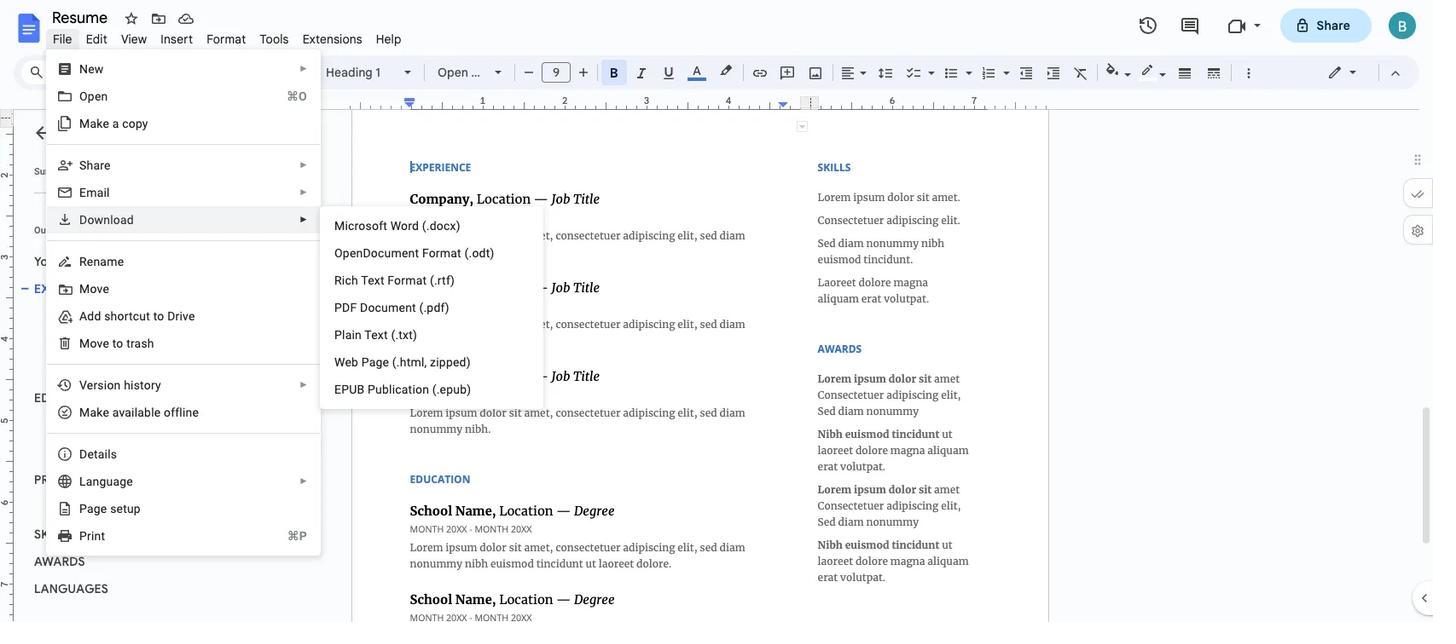 Task type: locate. For each thing, give the bounding box(es) containing it.
ext
[[371, 328, 388, 342]]

0 horizontal spatial o
[[79, 90, 88, 103]]

o up ich
[[334, 247, 343, 260]]

title
[[191, 310, 215, 323], [191, 337, 215, 351], [191, 364, 215, 378]]

job up offline
[[168, 364, 188, 378]]

o pendocument format (.odt)
[[334, 247, 494, 260]]

e down s
[[79, 186, 86, 200]]

plain t ext (.txt)
[[334, 328, 417, 342]]

1 vertical spatial degree
[[190, 446, 228, 460]]

(.pdf)
[[419, 301, 449, 315]]

view
[[121, 32, 147, 47]]

0 horizontal spatial h
[[124, 379, 131, 392]]

t
[[112, 337, 116, 351]]

title up offline
[[191, 364, 215, 378]]

2 vertical spatial company, location — job title
[[48, 364, 215, 378]]

Menus field
[[21, 61, 107, 84]]

2 company, from the top
[[48, 337, 101, 351]]

1 horizontal spatial o
[[334, 247, 343, 260]]

rint
[[87, 530, 105, 543]]

1 vertical spatial school
[[48, 446, 85, 460]]

company, up education
[[48, 364, 101, 378]]

h up e pub publication (.epub)
[[400, 356, 407, 369]]

name, up the details b element
[[88, 419, 123, 433]]

ename
[[87, 255, 124, 269]]

school name, location — degree down istory
[[48, 419, 228, 433]]

Font size text field
[[543, 62, 570, 83]]

2 school name, location — degree from the top
[[48, 446, 228, 460]]

1 company, from the top
[[48, 310, 101, 323]]

microsoft word (.docx) x element
[[334, 219, 466, 233]]

1 vertical spatial e
[[101, 502, 107, 516]]

1 vertical spatial job
[[168, 337, 188, 351]]

5 ► from the top
[[300, 380, 308, 390]]

format down o pendocument format (.odt)
[[388, 274, 427, 287]]

menu bar containing file
[[46, 22, 408, 50]]

— left drive
[[155, 310, 165, 323]]

add shortcut to drive , element
[[79, 310, 200, 323]]

0 vertical spatial h
[[400, 356, 407, 369]]

main toolbar
[[106, 0, 1262, 484]]

0 vertical spatial p
[[334, 301, 342, 315]]

location
[[104, 310, 152, 323], [104, 337, 152, 351], [104, 364, 152, 378], [126, 419, 174, 433], [126, 446, 174, 460]]

border width image
[[1175, 61, 1195, 84]]

school name, location — degree
[[48, 419, 228, 433], [48, 446, 228, 460]]

h
[[400, 356, 407, 369], [124, 379, 131, 392]]

menu containing microsoft word (.doc
[[320, 206, 543, 409]]

r up m
[[79, 255, 87, 269]]

► for mail
[[300, 188, 308, 197]]

company, location — job title
[[48, 310, 215, 323], [48, 337, 215, 351], [48, 364, 215, 378]]

help
[[376, 32, 402, 47]]

format
[[207, 32, 246, 47], [422, 247, 461, 260], [388, 274, 427, 287]]

2 vertical spatial job
[[168, 364, 188, 378]]

pen
[[88, 90, 108, 103]]

format left 'tools' on the left top of the page
[[207, 32, 246, 47]]

skills
[[34, 527, 73, 543]]

(.rtf)
[[430, 274, 455, 287]]

► for anguage
[[300, 477, 308, 486]]

o for pen
[[79, 90, 88, 103]]

1 vertical spatial company,
[[48, 337, 101, 351]]

edit menu item
[[79, 29, 114, 49]]

r ich text format (.rtf)
[[334, 274, 455, 287]]

d
[[79, 213, 87, 227]]

1 school from the top
[[48, 419, 85, 433]]

1 vertical spatial o
[[334, 247, 343, 260]]

—
[[155, 310, 165, 323], [155, 337, 165, 351], [155, 364, 165, 378], [177, 419, 187, 433], [177, 446, 187, 460], [125, 501, 135, 514]]

(.
[[392, 356, 400, 369]]

1 vertical spatial p
[[79, 530, 87, 543]]

e for pub
[[334, 383, 341, 397]]

1 vertical spatial r
[[334, 274, 342, 287]]

0 horizontal spatial p
[[79, 530, 87, 543]]

Font size field
[[542, 62, 578, 84]]

df
[[342, 301, 357, 315]]

1 vertical spatial company, location — job title
[[48, 337, 215, 351]]

1 ► from the top
[[300, 64, 308, 73]]

6 ► from the top
[[300, 477, 308, 486]]

menu
[[46, 49, 321, 556], [320, 206, 543, 409]]

1 horizontal spatial p
[[334, 301, 342, 315]]

1 name, from the top
[[88, 419, 123, 433]]

degree right available
[[190, 419, 228, 433]]

l anguage
[[79, 475, 133, 489]]

menu containing n
[[46, 49, 321, 556]]

ma
[[79, 406, 97, 420]]

4 ► from the top
[[300, 215, 308, 224]]

0 vertical spatial degree
[[190, 419, 228, 433]]

insert image image
[[806, 61, 825, 84]]

menu bar
[[46, 22, 408, 50]]

open
[[438, 65, 468, 80]]

0 vertical spatial school
[[48, 419, 85, 433]]

1 vertical spatial h
[[124, 379, 131, 392]]

company, down add
[[48, 337, 101, 351]]

— down offline
[[177, 446, 187, 460]]

title down drive
[[191, 337, 215, 351]]

p for df
[[334, 301, 342, 315]]

3 ► from the top
[[300, 188, 308, 197]]

n
[[79, 62, 88, 76]]

e down web
[[334, 383, 341, 397]]

job right to
[[168, 310, 188, 323]]

0 vertical spatial name
[[63, 254, 96, 270]]

0 horizontal spatial e
[[79, 186, 86, 200]]

hare
[[87, 159, 111, 172]]

3 title from the top
[[191, 364, 215, 378]]

school down education
[[48, 419, 85, 433]]

job down drive
[[168, 337, 188, 351]]

0 vertical spatial r
[[79, 255, 87, 269]]

name,
[[88, 419, 123, 433], [88, 446, 123, 460]]

0 vertical spatial o
[[79, 90, 88, 103]]

— right available
[[177, 419, 187, 433]]

0 vertical spatial format
[[207, 32, 246, 47]]

2 vertical spatial company,
[[48, 364, 101, 378]]

r for ich
[[334, 274, 342, 287]]

word
[[390, 219, 419, 233]]

company, down "experience"
[[48, 310, 101, 323]]

r
[[79, 255, 87, 269], [334, 274, 342, 287]]

format up (.rtf)
[[422, 247, 461, 260]]

p
[[334, 301, 342, 315], [79, 530, 87, 543]]

name, up l anguage
[[88, 446, 123, 460]]

sans
[[471, 65, 498, 80]]

application
[[0, 0, 1433, 623]]

pdf document (.pdf) p element
[[334, 301, 455, 315]]

ownload
[[87, 213, 134, 227]]

detail
[[138, 501, 169, 514]]

p up the plain
[[334, 301, 342, 315]]

e right pa
[[101, 502, 107, 516]]

l
[[79, 475, 86, 489]]

0 vertical spatial company,
[[48, 310, 101, 323]]

school name, location — degree down ma k e available offline
[[48, 446, 228, 460]]

► for hare
[[300, 160, 308, 170]]

2 vertical spatial title
[[191, 364, 215, 378]]

name for your
[[63, 254, 96, 270]]

0 vertical spatial e
[[79, 186, 86, 200]]

1 vertical spatial name,
[[88, 446, 123, 460]]

1 vertical spatial school name, location — degree
[[48, 446, 228, 460]]

r for ename
[[79, 255, 87, 269]]

1 vertical spatial name
[[90, 501, 122, 514]]

open o element
[[79, 90, 113, 103]]

p down pa
[[79, 530, 87, 543]]

available
[[112, 406, 161, 420]]

e for mail
[[79, 186, 86, 200]]

zipped)
[[430, 356, 471, 369]]

0 vertical spatial school name, location — degree
[[48, 419, 228, 433]]

0 vertical spatial job
[[168, 310, 188, 323]]

o down the n
[[79, 90, 88, 103]]

2 ► from the top
[[300, 160, 308, 170]]

e for g
[[101, 502, 107, 516]]

1 horizontal spatial e
[[334, 383, 341, 397]]

0 vertical spatial e
[[103, 406, 109, 420]]

version history h element
[[79, 379, 166, 392]]

1 vertical spatial e
[[334, 383, 341, 397]]

h right version
[[124, 379, 131, 392]]

1 horizontal spatial r
[[334, 274, 342, 287]]

email e element
[[79, 186, 115, 200]]

0 horizontal spatial r
[[79, 255, 87, 269]]

0 vertical spatial title
[[191, 310, 215, 323]]

rename r element
[[79, 255, 129, 269]]

publication
[[368, 383, 429, 397]]

1 vertical spatial title
[[191, 337, 215, 351]]

e right ma
[[103, 406, 109, 420]]

o
[[79, 90, 88, 103], [334, 247, 343, 260]]

ma k e available offline
[[79, 406, 199, 420]]

open sans
[[438, 65, 498, 80]]

awards
[[34, 554, 85, 570]]

e
[[79, 186, 86, 200], [334, 383, 341, 397]]

0 vertical spatial company, location — job title
[[48, 310, 215, 323]]

r left text
[[334, 274, 342, 287]]

(.epub)
[[432, 383, 471, 397]]

title right to
[[191, 310, 215, 323]]

e mail
[[79, 186, 110, 200]]

3 job from the top
[[168, 364, 188, 378]]

move m element
[[79, 282, 114, 296]]

0 vertical spatial name,
[[88, 419, 123, 433]]

e
[[103, 406, 109, 420], [101, 502, 107, 516]]

o
[[116, 337, 123, 351]]

styles list. heading 1 selected. option
[[326, 61, 394, 84]]

tools menu item
[[253, 29, 296, 49]]

► for ew
[[300, 64, 308, 73]]

m ove
[[79, 282, 109, 296]]

line & paragraph spacing image
[[876, 61, 895, 84]]

1 school name, location — degree from the top
[[48, 419, 228, 433]]

⌘p
[[287, 530, 307, 543]]

school up projects
[[48, 446, 85, 460]]

format menu item
[[200, 29, 253, 49]]

degree down offline
[[190, 446, 228, 460]]

— up istory
[[155, 364, 165, 378]]

Star checkbox
[[119, 7, 143, 31]]

highlight color image
[[717, 61, 735, 81]]

1 vertical spatial format
[[422, 247, 461, 260]]



Task type: vqa. For each thing, say whether or not it's contained in the screenshot.
Streamline option
no



Task type: describe. For each thing, give the bounding box(es) containing it.
microsoft
[[334, 219, 387, 233]]

education
[[34, 391, 104, 406]]

help menu item
[[369, 29, 408, 49]]

document outline element
[[14, 110, 246, 623]]

2 school from the top
[[48, 446, 85, 460]]

x
[[450, 219, 456, 233]]

epub publication (.epub) e element
[[334, 383, 476, 397]]

file
[[53, 32, 72, 47]]

border dash image
[[1204, 61, 1224, 84]]

a
[[112, 117, 119, 131]]

ew
[[88, 62, 104, 76]]

shortcut
[[104, 310, 150, 323]]

istory
[[131, 379, 161, 392]]

c
[[122, 117, 129, 131]]

extensions
[[303, 32, 362, 47]]

ich
[[342, 274, 358, 287]]

n ew
[[79, 62, 104, 76]]

1
[[376, 65, 380, 80]]

your
[[34, 254, 60, 270]]

p rint
[[79, 530, 105, 543]]

1 horizontal spatial h
[[400, 356, 407, 369]]

move to trash t element
[[79, 337, 159, 351]]

checklist menu image
[[924, 61, 935, 67]]

menu bar banner
[[0, 0, 1433, 623]]

insert menu item
[[154, 29, 200, 49]]

t
[[365, 328, 371, 342]]

o for pendocument
[[334, 247, 343, 260]]

p for rint
[[79, 530, 87, 543]]

3 company, location — job title from the top
[[48, 364, 215, 378]]

format inside menu item
[[207, 32, 246, 47]]

print p element
[[79, 530, 110, 543]]

setup
[[110, 502, 141, 516]]

pub
[[341, 383, 365, 397]]

make available offline k element
[[79, 406, 204, 420]]

summary heading
[[34, 165, 75, 179]]

1 title from the top
[[191, 310, 215, 323]]

(.txt)
[[391, 328, 417, 342]]

add
[[79, 310, 101, 323]]

numbered list menu image
[[999, 61, 1010, 67]]

1 degree from the top
[[190, 419, 228, 433]]

version
[[79, 379, 121, 392]]

pa
[[79, 502, 94, 516]]

projects
[[34, 473, 96, 488]]

2 name, from the top
[[88, 446, 123, 460]]

insert
[[161, 32, 193, 47]]

trash
[[126, 337, 154, 351]]

web page (.html, zipped) h element
[[334, 356, 476, 369]]

— left detail
[[125, 501, 135, 514]]

2 vertical spatial format
[[388, 274, 427, 287]]

plain
[[334, 328, 362, 342]]

⌘p element
[[267, 528, 307, 545]]

mail
[[86, 186, 110, 200]]

name for project
[[90, 501, 122, 514]]

r ename
[[79, 255, 124, 269]]

1 company, location — job title from the top
[[48, 310, 215, 323]]

language l element
[[79, 475, 138, 489]]

details b element
[[79, 448, 122, 462]]

edit
[[86, 32, 107, 47]]

s hare
[[79, 159, 111, 172]]

page setup g element
[[79, 502, 146, 516]]

)
[[456, 219, 460, 233]]

o pen
[[79, 90, 108, 103]]

plain text (.txt) t element
[[334, 328, 422, 342]]

page
[[361, 356, 389, 369]]

► for ownload
[[300, 215, 308, 224]]

share s element
[[79, 159, 116, 172]]

file menu item
[[46, 29, 79, 49]]

to
[[153, 310, 164, 323]]

your name
[[34, 254, 96, 270]]

bulleted list menu image
[[961, 61, 973, 67]]

make a c opy
[[79, 117, 148, 131]]

d ownload
[[79, 213, 134, 227]]

2 company, location — job title from the top
[[48, 337, 215, 351]]

rich text format (.rtf) r element
[[334, 274, 460, 287]]

text
[[361, 274, 384, 287]]

pa g e setup
[[79, 502, 141, 516]]

share
[[1317, 18, 1350, 33]]

version h istory
[[79, 379, 161, 392]]

download d element
[[79, 213, 139, 227]]

— right trash
[[155, 337, 165, 351]]

1 job from the top
[[168, 310, 188, 323]]

microsoft word (.doc x )
[[334, 219, 460, 233]]

2 degree from the top
[[190, 446, 228, 460]]

m
[[79, 282, 90, 296]]

(.doc
[[422, 219, 450, 233]]

details
[[79, 448, 117, 462]]

click to select borders image
[[797, 121, 808, 132]]

tools
[[260, 32, 289, 47]]

mode and view toolbar
[[1315, 55, 1409, 90]]

move
[[79, 337, 109, 351]]

offline
[[164, 406, 199, 420]]

p df document (.pdf)
[[334, 301, 449, 315]]

anguage
[[86, 475, 133, 489]]

new n element
[[79, 62, 109, 76]]

document
[[360, 301, 416, 315]]

heading 1
[[326, 65, 380, 80]]

project
[[48, 501, 87, 514]]

e pub publication (.epub)
[[334, 383, 471, 397]]

2 job from the top
[[168, 337, 188, 351]]

application containing share
[[0, 0, 1433, 623]]

⌘o element
[[266, 88, 307, 105]]

make
[[79, 117, 109, 131]]

drive
[[167, 310, 195, 323]]

3 company, from the top
[[48, 364, 101, 378]]

project name — detail
[[48, 501, 169, 514]]

move t o trash
[[79, 337, 154, 351]]

text color image
[[688, 61, 706, 81]]

(.odt)
[[465, 247, 494, 260]]

s
[[79, 159, 87, 172]]

opy
[[129, 117, 148, 131]]

Rename text field
[[46, 7, 118, 27]]

outline heading
[[14, 224, 232, 248]]

e for k
[[103, 406, 109, 420]]

languages
[[34, 582, 108, 597]]

2 title from the top
[[191, 337, 215, 351]]

add shortcut to drive
[[79, 310, 195, 323]]

web
[[334, 356, 358, 369]]

⌘o
[[287, 90, 307, 103]]

extensions menu item
[[296, 29, 369, 49]]

share button
[[1280, 9, 1372, 43]]

make a copy c element
[[79, 117, 153, 131]]

opendocument format (.odt) o element
[[334, 247, 500, 260]]

font list. open sans selected. option
[[438, 61, 498, 84]]

g
[[94, 502, 101, 516]]

experience
[[34, 282, 107, 297]]

outline
[[34, 225, 65, 236]]

menu bar inside menu bar banner
[[46, 22, 408, 50]]

view menu item
[[114, 29, 154, 49]]

summary
[[34, 166, 75, 177]]

web page (. h tml, zipped)
[[334, 356, 471, 369]]

k
[[97, 406, 103, 420]]

pendocument
[[343, 247, 419, 260]]



